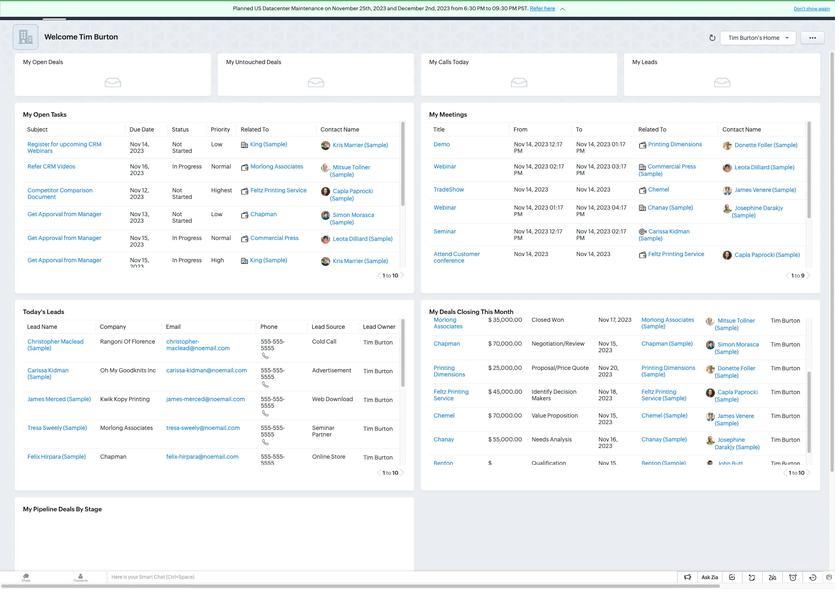 Task type: vqa. For each thing, say whether or not it's contained in the screenshot.
top New
no



Task type: locate. For each thing, give the bounding box(es) containing it.
chanay (sample) down the chemel (sample) link
[[642, 436, 687, 443]]

0 horizontal spatial foller
[[741, 366, 756, 372]]

contact
[[321, 126, 342, 133], [723, 126, 745, 133]]

0 vertical spatial feltz printing service link
[[241, 187, 307, 195]]

0 vertical spatial capla paprocki (sample)
[[330, 188, 373, 202]]

1 in progress from the top
[[172, 163, 202, 170]]

highest
[[211, 187, 232, 194]]

0 vertical spatial king
[[250, 141, 262, 148]]

16,
[[142, 163, 149, 170], [611, 436, 618, 443]]

0 vertical spatial simon
[[333, 212, 350, 219]]

1 webinar from the top
[[434, 163, 456, 170]]

progress
[[179, 163, 202, 170], [179, 235, 202, 242], [179, 257, 202, 264]]

2 $ 70,000.00 from the top
[[488, 412, 522, 419]]

orders right "sales"
[[458, 7, 476, 13]]

refer
[[530, 5, 543, 12], [28, 163, 42, 170]]

lead up cold
[[312, 324, 325, 330]]

contacts image
[[55, 572, 107, 584]]

projects
[[583, 7, 604, 13]]

james merced (sample) link
[[28, 396, 91, 403]]

2 low from the top
[[211, 211, 223, 218]]

venere for james venere (sample) link to the top
[[753, 187, 772, 194]]

refer right pst.
[[530, 5, 543, 12]]

1 horizontal spatial commercial
[[648, 163, 681, 170]]

normal for morlong
[[211, 163, 231, 170]]

1 kris from the top
[[333, 142, 343, 149]]

foller for topmost donette foller (sample) link
[[758, 142, 773, 149]]

1 vertical spatial james
[[28, 396, 44, 403]]

manager down "get approval from manager" link
[[78, 257, 102, 264]]

james-merced@noemail.com
[[167, 396, 245, 403]]

1 vertical spatial not
[[172, 187, 182, 194]]

70,000.00 up "55,000.00"
[[493, 412, 522, 419]]

14,
[[142, 141, 149, 148], [526, 141, 534, 148], [588, 141, 596, 148], [526, 163, 534, 170], [588, 163, 596, 170], [526, 186, 534, 193], [588, 186, 596, 193], [526, 204, 534, 211], [588, 204, 596, 211], [526, 228, 534, 235], [588, 228, 596, 235], [526, 251, 534, 258], [588, 251, 596, 258]]

3 5555 from the top
[[261, 403, 275, 409]]

press for commercial press (sample)
[[682, 163, 696, 170]]

get left approval
[[28, 235, 37, 242]]

0 vertical spatial james
[[735, 187, 752, 194]]

chemel up chanay link
[[434, 412, 455, 419]]

seminar up online
[[312, 425, 335, 432]]

1 horizontal spatial to
[[576, 126, 583, 133]]

contact name for second contact name "link" from the right
[[321, 126, 359, 133]]

not right 12,
[[172, 187, 182, 194]]

3 not from the top
[[172, 211, 182, 218]]

2 in progress from the top
[[172, 235, 202, 242]]

my calls today
[[429, 59, 469, 65]]

press for commercial press
[[285, 235, 299, 242]]

conference
[[434, 258, 465, 264]]

deals down welcome
[[48, 59, 63, 65]]

1 king (sample) link from the top
[[241, 141, 287, 148]]

3 started from the top
[[172, 218, 192, 224]]

create menu element
[[691, 0, 711, 20]]

70,000.00 up 25,000.00
[[493, 341, 522, 347]]

2 in from the top
[[172, 235, 177, 242]]

don't show again link
[[794, 6, 831, 11]]

1 get from the top
[[28, 211, 37, 218]]

identify
[[532, 389, 553, 395]]

orders inside the sales orders link
[[458, 7, 476, 13]]

1 vertical spatial nov 14, 2023 12:17 pm
[[514, 228, 563, 241]]

1 vertical spatial webinar
[[434, 204, 456, 211]]

0 vertical spatial king (sample) link
[[241, 141, 287, 148]]

1 king from the top
[[250, 141, 262, 148]]

25th,
[[360, 5, 372, 12]]

benton
[[434, 460, 453, 467], [642, 460, 661, 467]]

webinar down tradeshow link
[[434, 204, 456, 211]]

webinar link down tradeshow link
[[434, 204, 456, 211]]

2 orders from the left
[[515, 7, 534, 13]]

1 $ 70,000.00 from the top
[[488, 341, 522, 347]]

0 vertical spatial webinar link
[[434, 163, 456, 170]]

priority
[[211, 126, 230, 133]]

1 to 10
[[383, 273, 399, 279], [383, 470, 399, 477], [789, 470, 805, 477]]

normal up highest at the top of page
[[211, 163, 231, 170]]

$ for chapman
[[488, 341, 492, 347]]

0 vertical spatial press
[[682, 163, 696, 170]]

0 vertical spatial king (sample)
[[250, 141, 287, 148]]

calls inside calls link
[[275, 7, 288, 13]]

$ left 25,000.00
[[488, 365, 492, 371]]

0 vertical spatial $ 70,000.00
[[488, 341, 522, 347]]

leads
[[76, 7, 92, 13], [642, 59, 658, 65], [47, 309, 64, 316]]

seminar up attend
[[434, 228, 456, 235]]

0 horizontal spatial capla
[[333, 188, 349, 195]]

mitsue tollner (sample) for nov 17, 2023
[[715, 318, 756, 332]]

normal
[[211, 163, 231, 170], [211, 235, 231, 242]]

not started for 14,
[[172, 141, 192, 154]]

1 king (sample) from the top
[[250, 141, 287, 148]]

lead for lead owner
[[363, 324, 376, 330]]

pm inside nov 14, 2023 03:17 pm
[[577, 170, 585, 177]]

4 555-555- 5555 from the top
[[261, 425, 285, 438]]

1 vertical spatial capla
[[735, 252, 751, 258]]

today's leads
[[23, 309, 64, 316]]

2 12:17 from the top
[[550, 228, 563, 235]]

0 vertical spatial 16,
[[142, 163, 149, 170]]

$ down $ 55,000.00
[[488, 460, 492, 467]]

from for low
[[64, 211, 77, 218]]

1 vertical spatial leota dilliard (sample) link
[[333, 236, 393, 242]]

refer crm videos link
[[28, 163, 75, 170]]

chanay down commercial press (sample)
[[648, 204, 669, 211]]

10 for tasks
[[393, 273, 399, 279]]

$ for chemel
[[488, 412, 492, 419]]

orders inside purchase orders link
[[515, 7, 534, 13]]

0 vertical spatial mitsue tollner (sample)
[[330, 164, 371, 178]]

1 not from the top
[[172, 141, 182, 148]]

not started for 13,
[[172, 211, 192, 224]]

simon morasca (sample) for low
[[330, 212, 374, 226]]

1 vertical spatial low
[[211, 211, 223, 218]]

1 to 10 for tasks
[[383, 273, 399, 279]]

2 king (sample) from the top
[[250, 257, 287, 264]]

1 get apporval from manager link from the top
[[28, 211, 102, 218]]

in progress for commercial press
[[172, 235, 202, 242]]

mitsue tollner (sample) for normal
[[330, 164, 371, 178]]

1 not started from the top
[[172, 141, 192, 154]]

james inside the james venere (sample)
[[718, 413, 735, 420]]

1 horizontal spatial chapman link
[[434, 341, 460, 347]]

3 lead from the left
[[363, 324, 376, 330]]

in progress for morlong associates
[[172, 163, 202, 170]]

my for my open deals
[[23, 59, 31, 65]]

1 555-555- 5555 from the top
[[261, 339, 285, 352]]

apporval for nov 15, 2023
[[38, 257, 63, 264]]

quotes link
[[403, 0, 436, 20]]

$ 70,000.00 for negotiation/review
[[488, 341, 522, 347]]

calls right us
[[275, 7, 288, 13]]

associates inside morlong associates (sample)
[[666, 317, 695, 324]]

1 vertical spatial 70,000.00
[[493, 412, 522, 419]]

my for my deals closing this month
[[429, 309, 438, 316]]

1 webinar link from the top
[[434, 163, 456, 170]]

555-555- 5555 for merced@noemail.com
[[261, 396, 285, 409]]

burton
[[94, 32, 118, 41], [782, 317, 801, 324], [375, 339, 393, 346], [782, 341, 801, 348], [782, 365, 801, 372], [375, 368, 393, 375], [782, 389, 801, 396], [375, 397, 393, 403], [782, 413, 801, 420], [375, 426, 393, 432], [782, 437, 801, 443], [375, 454, 393, 461], [782, 461, 801, 467]]

1 horizontal spatial chemel link
[[639, 186, 670, 194]]

started right 13,
[[172, 218, 192, 224]]

decision
[[554, 389, 577, 395]]

tresa sweely (sample) link
[[28, 425, 87, 432]]

1 kris marrier (sample) from the top
[[333, 142, 388, 149]]

2 vertical spatial feltz printing service
[[434, 389, 469, 402]]

benton for benton (sample)
[[642, 460, 661, 467]]

meetings up title link
[[440, 111, 467, 118]]

1 vertical spatial nov 14, 2023 02:17 pm
[[577, 228, 627, 241]]

not started right 13,
[[172, 211, 192, 224]]

get apporval from manager down competitor comparison document
[[28, 211, 102, 218]]

2 get from the top
[[28, 235, 37, 242]]

cold
[[312, 339, 325, 345]]

commercial press (sample)
[[639, 163, 696, 177]]

capla paprocki (sample) for my open tasks
[[330, 188, 373, 202]]

2 kris from the top
[[333, 258, 343, 265]]

sales
[[443, 7, 457, 13]]

online store
[[312, 454, 346, 460]]

2 vertical spatial james
[[718, 413, 735, 420]]

1 horizontal spatial feltz printing service link
[[434, 389, 469, 402]]

seminar for seminar link
[[434, 228, 456, 235]]

1 benton from the left
[[434, 460, 453, 467]]

1 horizontal spatial morlong associates link
[[434, 317, 463, 330]]

marketplace element
[[760, 0, 777, 20]]

won
[[552, 317, 564, 324]]

1 horizontal spatial simon morasca (sample)
[[715, 342, 759, 356]]

welcome
[[44, 32, 78, 41]]

2 horizontal spatial crm
[[89, 141, 102, 148]]

due date
[[130, 126, 154, 133]]

5 555-555- 5555 from the top
[[261, 454, 285, 467]]

contact name
[[321, 126, 359, 133], [723, 126, 762, 133]]

$ up $ 25,000.00
[[488, 341, 492, 347]]

from
[[514, 126, 528, 133]]

1 apporval from the top
[[38, 211, 63, 218]]

webinar down 'demo' 'link'
[[434, 163, 456, 170]]

1 started from the top
[[172, 148, 192, 154]]

2 progress from the top
[[179, 235, 202, 242]]

lead for lead name
[[27, 324, 40, 330]]

1 $ from the top
[[488, 317, 492, 324]]

to for my meetings
[[795, 273, 800, 279]]

normal up high
[[211, 235, 231, 242]]

2 contact from the left
[[723, 126, 745, 133]]

james venere (sample) link
[[735, 187, 797, 194], [715, 413, 755, 427]]

name
[[344, 126, 359, 133], [746, 126, 762, 133], [41, 324, 57, 330]]

70,000.00 for value proposition
[[493, 412, 522, 419]]

6 $ from the top
[[488, 436, 492, 443]]

chanay (sample) link down commercial press (sample)
[[639, 204, 693, 211]]

morlong inside morlong associates
[[434, 317, 457, 324]]

from
[[451, 5, 463, 12], [64, 211, 77, 218], [64, 235, 77, 242], [64, 257, 77, 264]]

2 5555 from the top
[[261, 374, 275, 381]]

orders
[[458, 7, 476, 13], [515, 7, 534, 13]]

0 vertical spatial carissa
[[649, 228, 669, 235]]

seminar for seminar partner
[[312, 425, 335, 432]]

1 horizontal spatial carissa kidman (sample)
[[639, 228, 690, 242]]

tim burton
[[771, 317, 801, 324], [364, 339, 393, 346], [771, 341, 801, 348], [771, 365, 801, 372], [364, 368, 393, 375], [771, 389, 801, 396], [364, 397, 393, 403], [771, 413, 801, 420], [364, 426, 393, 432], [771, 437, 801, 443], [364, 454, 393, 461], [771, 461, 801, 467]]

open for deals
[[32, 59, 47, 65]]

chanay (sample) link down the chemel (sample) link
[[642, 436, 687, 443]]

in progress for king (sample)
[[172, 257, 202, 264]]

apporval down approval
[[38, 257, 63, 264]]

1 horizontal spatial 02:17
[[612, 228, 627, 235]]

3 555-555- 5555 from the top
[[261, 396, 285, 409]]

0 horizontal spatial leota dilliard (sample) link
[[333, 236, 393, 242]]

7 $ from the top
[[488, 460, 492, 467]]

open up subject link
[[33, 111, 50, 118]]

deals left closing
[[440, 309, 456, 316]]

2023 inside nov 14, 2023 03:17 pm
[[597, 163, 611, 170]]

printing inside printing dimensions (sample)
[[642, 365, 663, 371]]

1 vertical spatial 12:17
[[550, 228, 563, 235]]

2 webinar from the top
[[434, 204, 456, 211]]

1 normal from the top
[[211, 163, 231, 170]]

$ down this
[[488, 317, 492, 324]]

christopher- maclead@noemail.com
[[167, 339, 230, 352]]

2 benton from the left
[[642, 460, 661, 467]]

my deals closing this month
[[429, 309, 514, 316]]

2023 inside nov 13, 2023
[[130, 218, 144, 224]]

1 vertical spatial in
[[172, 235, 177, 242]]

0 horizontal spatial james
[[28, 396, 44, 403]]

donette
[[735, 142, 757, 149], [718, 366, 740, 372]]

nov 14, 2023 03:17 pm
[[577, 163, 627, 177]]

1 12:17 from the top
[[550, 141, 563, 148]]

0 vertical spatial normal
[[211, 163, 231, 170]]

mitsue tollner (sample)
[[330, 164, 371, 178], [715, 318, 756, 332]]

1 orders from the left
[[458, 7, 476, 13]]

2 not from the top
[[172, 187, 182, 194]]

0 vertical spatial kris marrier (sample) link
[[333, 142, 388, 149]]

from right approval
[[64, 235, 77, 242]]

nov inside nov 14, 2023 03:17 pm
[[577, 163, 587, 170]]

james for the bottom james venere (sample) link
[[718, 413, 735, 420]]

chapman link down closing
[[434, 341, 460, 347]]

1 horizontal spatial capla
[[718, 389, 734, 396]]

0 horizontal spatial related
[[241, 126, 261, 133]]

not right 13,
[[172, 211, 182, 218]]

orders for sales orders
[[458, 7, 476, 13]]

2 vertical spatial progress
[[179, 257, 202, 264]]

1 horizontal spatial tollner
[[737, 318, 756, 324]]

started right 12,
[[172, 194, 192, 200]]

orders right purchase
[[515, 7, 534, 13]]

3 in from the top
[[172, 257, 177, 264]]

leota
[[735, 164, 750, 171], [333, 236, 348, 242]]

benton (sample)
[[642, 460, 686, 467]]

lead left the owner
[[363, 324, 376, 330]]

2023 inside nov 20, 2023
[[599, 371, 613, 378]]

2 lead from the left
[[312, 324, 325, 330]]

deals right untouched
[[267, 59, 281, 65]]

2 webinar link from the top
[[434, 204, 456, 211]]

0 vertical spatial leota dilliard (sample) link
[[735, 164, 795, 171]]

2 king (sample) link from the top
[[241, 257, 287, 264]]

chapman link up commercial press link
[[241, 211, 277, 219]]

0 horizontal spatial carissa
[[28, 368, 47, 374]]

company
[[100, 324, 126, 330]]

started
[[172, 148, 192, 154], [172, 194, 192, 200], [172, 218, 192, 224]]

1 vertical spatial king
[[250, 257, 262, 264]]

manager for high
[[78, 257, 102, 264]]

1 vertical spatial get apporval from manager link
[[28, 257, 102, 264]]

0 vertical spatial dilliard
[[751, 164, 770, 171]]

2 70,000.00 from the top
[[493, 412, 522, 419]]

5555 for james-merced@noemail.com
[[261, 403, 275, 409]]

0 vertical spatial not
[[172, 141, 182, 148]]

kris marrier (sample) for high
[[333, 258, 388, 265]]

nov inside nov 20, 2023
[[599, 365, 610, 371]]

4 5555 from the top
[[261, 432, 275, 438]]

today's
[[23, 309, 45, 316]]

phone link
[[261, 324, 278, 330]]

2 king from the top
[[250, 257, 262, 264]]

1 vertical spatial paprocki
[[752, 252, 775, 258]]

(sample) inside morlong associates (sample)
[[642, 324, 666, 330]]

webinar link down 'demo' 'link'
[[434, 163, 456, 170]]

webinars
[[28, 148, 53, 154]]

nov 14, 2023 for register for upcoming crm webinars
[[130, 141, 149, 154]]

month
[[495, 309, 514, 316]]

chemel link down commercial press (sample)
[[639, 186, 670, 194]]

my for my meetings
[[429, 111, 438, 118]]

2023 inside nov 14, 2023 04:17 pm
[[597, 204, 611, 211]]

2 $ from the top
[[488, 341, 492, 347]]

calls left today
[[439, 59, 452, 65]]

1 vertical spatial simon
[[718, 342, 735, 348]]

2 vertical spatial feltz printing service link
[[434, 389, 469, 402]]

get apporval from manager link for nov 15, 2023
[[28, 257, 102, 264]]

not started for 12,
[[172, 187, 192, 200]]

approval
[[38, 235, 63, 242]]

james for james merced (sample) link
[[28, 396, 44, 403]]

1 horizontal spatial related to link
[[639, 126, 667, 133]]

printing dimensions (sample)
[[642, 365, 696, 378]]

(sample) inside commercial press (sample)
[[639, 171, 663, 177]]

0 vertical spatial seminar
[[434, 228, 456, 235]]

3 not started from the top
[[172, 211, 192, 224]]

2 started from the top
[[172, 194, 192, 200]]

progress for king
[[179, 257, 202, 264]]

1 horizontal spatial carissa
[[649, 228, 669, 235]]

capla paprocki (sample) link for my deals closing this month
[[715, 389, 758, 403]]

get down document
[[28, 211, 37, 218]]

capla paprocki (sample) link for my open tasks
[[330, 188, 373, 202]]

kris marrier (sample) link for low
[[333, 142, 388, 149]]

donette foller (sample) link
[[735, 142, 798, 149], [715, 366, 756, 380]]

apporval
[[38, 211, 63, 218], [38, 257, 63, 264]]

1 horizontal spatial lead
[[312, 324, 325, 330]]

1 lead from the left
[[27, 324, 40, 330]]

in for morlong
[[172, 163, 177, 170]]

5 $ from the top
[[488, 412, 492, 419]]

0 vertical spatial tollner
[[352, 164, 371, 171]]

analytics link
[[328, 0, 366, 20]]

2 related to from the left
[[639, 126, 667, 133]]

1 vertical spatial king (sample) link
[[241, 257, 287, 264]]

2 555-555- 5555 from the top
[[261, 368, 285, 381]]

started for nov 12, 2023
[[172, 194, 192, 200]]

chemel link up chanay link
[[434, 412, 455, 419]]

2 normal from the top
[[211, 235, 231, 242]]

$ inside $ 250,000.00
[[488, 460, 492, 467]]

refer down webinars
[[28, 163, 42, 170]]

2 kris marrier (sample) link from the top
[[333, 258, 388, 265]]

0 vertical spatial in
[[172, 163, 177, 170]]

mitsue tollner (sample) link
[[330, 164, 371, 178], [715, 318, 756, 332]]

chanay up benton link
[[434, 436, 454, 443]]

1 related from the left
[[241, 126, 261, 133]]

2 nov 14, 2023 12:17 pm from the top
[[514, 228, 563, 241]]

1 nov 14, 2023 12:17 pm from the top
[[514, 141, 563, 154]]

foller inside donette foller (sample)
[[741, 366, 756, 372]]

dilliard for rightmost leota dilliard (sample) link
[[751, 164, 770, 171]]

meetings left datacenter
[[237, 7, 262, 13]]

not for 14,
[[172, 141, 182, 148]]

0 vertical spatial leads
[[76, 7, 92, 13]]

1 contact name from the left
[[321, 126, 359, 133]]

webinar link for nov 14, 2023 02:17 pm
[[434, 163, 456, 170]]

apporval for nov 13, 2023
[[38, 211, 63, 218]]

2023 inside nov 12, 2023
[[130, 194, 144, 200]]

carissa-kidman@noemail.com link
[[167, 368, 247, 374]]

0 vertical spatial not started
[[172, 141, 192, 154]]

$ 70,000.00 up $ 55,000.00
[[488, 412, 522, 419]]

service
[[287, 187, 307, 194], [685, 251, 705, 258], [434, 395, 454, 402], [642, 395, 662, 402]]

1 vertical spatial donette foller (sample)
[[715, 366, 756, 380]]

2 get apporval from manager link from the top
[[28, 257, 102, 264]]

venere for the bottom james venere (sample) link
[[736, 413, 755, 420]]

not started down status link
[[172, 141, 192, 154]]

5555 for tresa-sweely@noemail.com
[[261, 432, 275, 438]]

4 $ from the top
[[488, 389, 492, 395]]

1 horizontal spatial mitsue tollner (sample) link
[[715, 318, 756, 332]]

manager right approval
[[78, 235, 101, 242]]

simon morasca (sample)
[[330, 212, 374, 226], [715, 342, 759, 356]]

2 not started from the top
[[172, 187, 192, 200]]

0 horizontal spatial feltz printing service
[[251, 187, 307, 194]]

2 vertical spatial capla paprocki (sample)
[[715, 389, 758, 403]]

0 vertical spatial josephine darakjy (sample) link
[[732, 205, 783, 219]]

commercial inside commercial press (sample)
[[648, 163, 681, 170]]

3 $ from the top
[[488, 365, 492, 371]]

november
[[332, 5, 359, 12]]

0 vertical spatial kris
[[333, 142, 343, 149]]

2 apporval from the top
[[38, 257, 63, 264]]

$ 25,000.00
[[488, 365, 522, 371]]

december
[[398, 5, 424, 12]]

0 horizontal spatial printing dimensions link
[[434, 365, 465, 378]]

phone
[[261, 324, 278, 330]]

dimensions inside printing dimensions (sample)
[[664, 365, 696, 371]]

darakjy
[[764, 205, 783, 212], [715, 445, 735, 451]]

dimensions
[[671, 141, 702, 148], [664, 365, 696, 371], [434, 371, 465, 378]]

1 vertical spatial kidman
[[48, 368, 69, 374]]

nov inside nov 14, 2023 04:17 pm
[[577, 204, 587, 211]]

0 vertical spatial morasca
[[352, 212, 374, 219]]

0 vertical spatial simon morasca (sample) link
[[330, 212, 374, 226]]

$ left "55,000.00"
[[488, 436, 492, 443]]

(sample) inside john butt (sample)
[[715, 468, 739, 475]]

1 vertical spatial morasca
[[737, 342, 759, 348]]

josephine darakjy (sample)
[[732, 205, 783, 219], [715, 437, 760, 451]]

5555 for carissa-kidman@noemail.com
[[261, 374, 275, 381]]

1 70,000.00 from the top
[[493, 341, 522, 347]]

to for my deals closing this month
[[793, 470, 798, 477]]

simon morasca (sample) link for low
[[330, 212, 374, 226]]

progress for commercial
[[179, 235, 202, 242]]

get apporval from manager down get approval from manager
[[28, 257, 102, 264]]

1 vertical spatial feltz printing service
[[649, 251, 705, 258]]

15,
[[142, 235, 149, 242], [142, 257, 149, 264], [611, 341, 618, 347], [611, 412, 618, 419], [611, 460, 618, 467]]

2 marrier from the top
[[344, 258, 363, 265]]

store
[[331, 454, 346, 460]]

mitsue
[[333, 164, 351, 171], [718, 318, 736, 324]]

2 vertical spatial get
[[28, 257, 37, 264]]

not started right 12,
[[172, 187, 192, 200]]

webinar link
[[434, 163, 456, 170], [434, 204, 456, 211]]

lead down today's
[[27, 324, 40, 330]]

1 vertical spatial josephine
[[718, 437, 745, 444]]

from for high
[[64, 257, 77, 264]]

$ up $ 55,000.00
[[488, 412, 492, 419]]

king (sample) link
[[241, 141, 287, 148], [241, 257, 287, 264]]

kris for low
[[333, 142, 343, 149]]

deals left by
[[58, 506, 75, 513]]

benton for benton link
[[434, 460, 453, 467]]

lead
[[27, 324, 40, 330], [312, 324, 325, 330], [363, 324, 376, 330]]

35,000.00
[[493, 317, 522, 324]]

paprocki
[[350, 188, 373, 195], [752, 252, 775, 258], [735, 389, 758, 396]]

planned us datacenter maintenance on november 25th, 2023 and december 2nd, 2023 from 6:30 pm to 09:30 pm pst. refer here
[[233, 5, 556, 12]]

low down highest at the top of page
[[211, 211, 223, 218]]

0 horizontal spatial crm
[[20, 6, 36, 14]]

get apporval from manager for nov 15, 2023
[[28, 257, 102, 264]]

pst.
[[518, 5, 529, 12]]

0 vertical spatial commercial
[[648, 163, 681, 170]]

2 vertical spatial not started
[[172, 211, 192, 224]]

0 horizontal spatial press
[[285, 235, 299, 242]]

simon morasca (sample) for nov 15, 2023
[[715, 342, 759, 356]]

low down the priority
[[211, 141, 223, 148]]

3 get from the top
[[28, 257, 37, 264]]

manager down comparison
[[78, 211, 102, 218]]

from down get approval from manager
[[64, 257, 77, 264]]

$ 70,000.00 up $ 25,000.00
[[488, 341, 522, 347]]

nov 15, 2023 for chemel
[[599, 412, 618, 426]]

1 5555 from the top
[[261, 345, 275, 352]]

1 marrier from the top
[[344, 142, 363, 149]]

1 vertical spatial webinar link
[[434, 204, 456, 211]]

from down competitor comparison document
[[64, 211, 77, 218]]

2 kris marrier (sample) from the top
[[333, 258, 388, 265]]

1 get apporval from manager from the top
[[28, 211, 102, 218]]

get down "get approval from manager" link
[[28, 257, 37, 264]]

king (sample) link for high
[[241, 257, 287, 264]]

3 progress from the top
[[179, 257, 202, 264]]

press inside commercial press (sample)
[[682, 163, 696, 170]]

$ 55,000.00
[[488, 436, 522, 443]]

2 contact name from the left
[[723, 126, 762, 133]]

my
[[23, 59, 31, 65], [226, 59, 234, 65], [429, 59, 438, 65], [633, 59, 641, 65], [23, 111, 32, 118], [429, 111, 438, 118], [429, 309, 438, 316], [110, 368, 118, 374], [23, 506, 32, 513]]

felix-
[[167, 454, 179, 460]]

1 kris marrier (sample) link from the top
[[333, 142, 388, 149]]

1 for my deals closing this month
[[789, 470, 792, 477]]

christopher-
[[167, 339, 199, 345]]

2023 inside nov 18, 2023
[[599, 395, 613, 402]]

get apporval from manager link down competitor comparison document
[[28, 211, 102, 218]]

email
[[166, 324, 181, 330]]

chanay (sample) down commercial press (sample)
[[648, 204, 693, 211]]

$ left 45,000.00
[[488, 389, 492, 395]]

started down status link
[[172, 148, 192, 154]]

1 low from the top
[[211, 141, 223, 148]]

due date link
[[130, 126, 154, 133]]

0 vertical spatial get apporval from manager link
[[28, 211, 102, 218]]

1 horizontal spatial 16,
[[611, 436, 618, 443]]

0 horizontal spatial darakjy
[[715, 445, 735, 451]]

1 in from the top
[[172, 163, 177, 170]]

title link
[[434, 126, 445, 133]]

not down status link
[[172, 141, 182, 148]]

1 to 10 for closing
[[789, 470, 805, 477]]

chanay up benton (sample) link
[[642, 436, 662, 443]]

1 vertical spatial nov 16, 2023
[[599, 436, 618, 449]]

get apporval from manager link down get approval from manager
[[28, 257, 102, 264]]

printing inside feltz printing service (sample)
[[656, 389, 677, 395]]

king (sample)
[[250, 141, 287, 148], [250, 257, 287, 264]]

3 in progress from the top
[[172, 257, 202, 264]]

2 vertical spatial manager
[[78, 257, 102, 264]]

apporval down document
[[38, 211, 63, 218]]

$ 35,000.00
[[488, 317, 522, 324]]

morasca for low
[[352, 212, 374, 219]]

10 for closing
[[799, 470, 805, 477]]

open down welcome
[[32, 59, 47, 65]]

oh my goodknits inc
[[100, 368, 156, 374]]

2 get apporval from manager from the top
[[28, 257, 102, 264]]

lead for lead source
[[312, 324, 325, 330]]

christopher
[[28, 339, 60, 345]]

0 vertical spatial foller
[[758, 142, 773, 149]]

search image
[[716, 7, 723, 14]]

1 progress from the top
[[179, 163, 202, 170]]



Task type: describe. For each thing, give the bounding box(es) containing it.
king (sample) for high
[[250, 257, 287, 264]]

orders for purchase orders
[[515, 7, 534, 13]]

0 horizontal spatial kidman
[[48, 368, 69, 374]]

1 vertical spatial carissa
[[28, 368, 47, 374]]

my meetings
[[429, 111, 467, 118]]

competitor
[[28, 187, 59, 194]]

5 5555 from the top
[[261, 460, 275, 467]]

deals for my open deals
[[48, 59, 63, 65]]

$ for chanay
[[488, 436, 492, 443]]

carissa-kidman@noemail.com
[[167, 368, 247, 374]]

meetings link
[[230, 0, 268, 20]]

proposal/price
[[532, 365, 571, 371]]

12,
[[142, 187, 149, 194]]

morlong inside morlong associates (sample)
[[642, 317, 665, 324]]

to for my open tasks
[[386, 273, 391, 279]]

simon for low
[[333, 212, 350, 219]]

from for normal
[[64, 235, 77, 242]]

2 horizontal spatial name
[[746, 126, 762, 133]]

lead owner
[[363, 324, 396, 330]]

for
[[51, 141, 58, 148]]

enterprise-
[[641, 4, 668, 10]]

webinar for nov 14, 2023 01:17 pm
[[434, 204, 456, 211]]

printing inside feltz printing service
[[448, 389, 469, 395]]

services
[[547, 7, 570, 13]]

james for james venere (sample) link to the top
[[735, 187, 752, 194]]

create menu image
[[696, 5, 706, 15]]

chapman (sample)
[[642, 341, 693, 347]]

1 vertical spatial 02:17
[[612, 228, 627, 235]]

555-555- 5555 for kidman@noemail.com
[[261, 368, 285, 381]]

mitsue for nov 17, 2023
[[718, 318, 736, 324]]

maintenance
[[291, 5, 324, 12]]

0 vertical spatial chanay (sample)
[[648, 204, 693, 211]]

0 vertical spatial donette foller (sample)
[[735, 142, 798, 149]]

comparison
[[60, 187, 93, 194]]

leads for my leads
[[642, 59, 658, 65]]

(sample) inside christopher maclead (sample)
[[28, 345, 51, 352]]

get approval from manager link
[[28, 235, 101, 242]]

(sample) inside donette foller (sample)
[[715, 373, 739, 380]]

king (sample) link for low
[[241, 141, 287, 148]]

started for nov 13, 2023
[[172, 218, 192, 224]]

1 vertical spatial chanay (sample)
[[642, 436, 687, 443]]

status
[[172, 126, 189, 133]]

17,
[[611, 317, 617, 324]]

2 related to link from the left
[[639, 126, 667, 133]]

250,000.00
[[488, 467, 521, 473]]

nov 14, 2023 12:17 pm for nov 14, 2023 02:17 pm
[[514, 228, 563, 241]]

0 vertical spatial refer
[[530, 5, 543, 12]]

1 contact from the left
[[321, 126, 342, 133]]

1 for my open tasks
[[383, 273, 385, 279]]

manager for low
[[78, 211, 102, 218]]

nov inside nov 12, 2023
[[130, 187, 141, 194]]

2 vertical spatial morlong associates
[[100, 425, 153, 432]]

0 horizontal spatial printing dimensions
[[434, 365, 465, 378]]

low for chapman
[[211, 211, 223, 218]]

1 vertical spatial darakjy
[[715, 445, 735, 451]]

(sample) inside the james venere (sample)
[[715, 421, 739, 427]]

benton (sample) link
[[642, 460, 686, 467]]

commercial for commercial press (sample)
[[648, 163, 681, 170]]

simon morasca (sample) link for nov 15, 2023
[[715, 342, 759, 356]]

14, inside nov 14, 2023 03:17 pm
[[588, 163, 596, 170]]

1 vertical spatial carissa kidman (sample) link
[[28, 368, 69, 381]]

nov inside nov 13, 2023
[[130, 211, 141, 218]]

1 horizontal spatial 01:17
[[612, 141, 626, 148]]

0 horizontal spatial nov 14, 2023 01:17 pm
[[514, 204, 563, 217]]

proposition
[[548, 412, 578, 419]]

0 horizontal spatial carissa kidman (sample)
[[28, 368, 69, 381]]

1 horizontal spatial nov 14, 2023 01:17 pm
[[577, 141, 626, 154]]

0 vertical spatial printing dimensions
[[649, 141, 702, 148]]

get apporval from manager link for nov 13, 2023
[[28, 211, 102, 218]]

my for my leads
[[633, 59, 641, 65]]

webinar for nov 14, 2023 02:17 pm
[[434, 163, 456, 170]]

3 to from the left
[[660, 126, 667, 133]]

not for 12,
[[172, 187, 182, 194]]

0 vertical spatial carissa kidman (sample)
[[639, 228, 690, 242]]

profile element
[[794, 0, 817, 20]]

0 horizontal spatial meetings
[[237, 7, 262, 13]]

kris for high
[[333, 258, 343, 265]]

1 vertical spatial capla paprocki (sample)
[[735, 252, 800, 258]]

chemel (sample)
[[642, 412, 688, 419]]

14, inside nov 14, 2023 04:17 pm
[[588, 204, 596, 211]]

2 contact name link from the left
[[723, 126, 762, 133]]

1 vertical spatial donette foller (sample) link
[[715, 366, 756, 380]]

lead source link
[[312, 324, 345, 330]]

subject link
[[27, 126, 48, 133]]

5555 for christopher- maclead@noemail.com
[[261, 345, 275, 352]]

ask
[[702, 575, 711, 581]]

register for upcoming crm webinars link
[[28, 141, 102, 154]]

demo
[[434, 141, 450, 148]]

welcome tim burton
[[44, 32, 118, 41]]

capla paprocki (sample) for my deals closing this month
[[715, 389, 758, 403]]

1 vertical spatial donette
[[718, 366, 740, 372]]

555-555- 5555 for maclead@noemail.com
[[261, 339, 285, 352]]

started for nov 14, 2023
[[172, 148, 192, 154]]

1 vertical spatial james venere (sample) link
[[715, 413, 755, 427]]

0 vertical spatial james venere (sample) link
[[735, 187, 797, 194]]

nov inside nov 18, 2023
[[599, 389, 610, 395]]

0 vertical spatial chemel link
[[639, 186, 670, 194]]

negotiation/review
[[532, 341, 585, 347]]

of
[[124, 339, 131, 345]]

reports link
[[294, 0, 328, 20]]

lead name link
[[27, 324, 57, 330]]

0 vertical spatial leota dilliard (sample)
[[735, 164, 795, 171]]

king for high
[[250, 257, 262, 264]]

reports
[[301, 7, 322, 13]]

profile image
[[798, 3, 812, 17]]

subject
[[27, 126, 48, 133]]

printing inside printing dimensions
[[434, 365, 455, 371]]

commercial for commercial press
[[251, 235, 283, 242]]

my for my pipeline deals by stage
[[23, 506, 32, 513]]

maclead@noemail.com
[[167, 345, 230, 352]]

datacenter
[[263, 5, 290, 12]]

1 horizontal spatial meetings
[[440, 111, 467, 118]]

attend customer conference link
[[434, 251, 480, 264]]

$ 70,000.00 for value proposition
[[488, 412, 522, 419]]

0 vertical spatial leota
[[735, 164, 750, 171]]

0 horizontal spatial 16,
[[142, 163, 149, 170]]

my for my untouched deals
[[226, 59, 234, 65]]

1 horizontal spatial nov 16, 2023
[[599, 436, 618, 449]]

1 horizontal spatial printing dimensions link
[[639, 141, 702, 149]]

1 contact name link from the left
[[321, 126, 359, 133]]

(sample) inside printing dimensions (sample)
[[642, 371, 666, 378]]

0 vertical spatial morlong associates
[[251, 163, 303, 170]]

my leads
[[633, 59, 658, 65]]

progress for morlong
[[179, 163, 202, 170]]

kris marrier (sample) for low
[[333, 142, 388, 149]]

calls link
[[268, 0, 294, 20]]

value proposition
[[532, 412, 578, 419]]

inc
[[148, 368, 156, 374]]

untouched
[[235, 59, 266, 65]]

0 vertical spatial darakjy
[[764, 205, 783, 212]]

felix
[[28, 454, 40, 460]]

tim burton's home
[[729, 34, 780, 41]]

2 horizontal spatial capla
[[735, 252, 751, 258]]

to for today's leads
[[386, 470, 391, 477]]

0 horizontal spatial 02:17
[[550, 163, 564, 170]]

john butt (sample) link
[[715, 461, 743, 475]]

25,000.00
[[493, 365, 522, 371]]

needs analysis
[[532, 436, 572, 443]]

chemel down feltz printing service (sample)
[[642, 412, 663, 419]]

chanay link
[[434, 436, 454, 443]]

chats image
[[0, 572, 52, 584]]

purchase
[[489, 7, 514, 13]]

0 vertical spatial donette
[[735, 142, 757, 149]]

deals for my untouched deals
[[267, 59, 281, 65]]

chemel (sample) link
[[642, 412, 688, 419]]

carissa-
[[167, 368, 187, 374]]

$ for printing dimensions
[[488, 365, 492, 371]]

0 horizontal spatial leota dilliard (sample)
[[333, 236, 393, 242]]

1 horizontal spatial calls
[[439, 59, 452, 65]]

feltz printing service for leftmost feltz printing service link
[[251, 187, 307, 194]]

morlong associates (sample) link
[[642, 317, 695, 330]]

upcoming
[[60, 141, 87, 148]]

1 horizontal spatial name
[[344, 126, 359, 133]]

company link
[[100, 324, 126, 330]]

crm inside register for upcoming crm webinars
[[89, 141, 102, 148]]

2 vertical spatial crm
[[43, 163, 56, 170]]

felix hirpara (sample) link
[[28, 454, 86, 460]]

open for tasks
[[33, 111, 50, 118]]

due
[[130, 126, 141, 133]]

2023 inside nov 14, 2023
[[130, 148, 144, 154]]

zia
[[712, 575, 719, 581]]

chapman (sample) link
[[642, 341, 693, 347]]

0 vertical spatial nov 16, 2023
[[130, 163, 149, 177]]

1 horizontal spatial leads
[[76, 7, 92, 13]]

1 horizontal spatial leota dilliard (sample) link
[[735, 164, 795, 171]]

0 vertical spatial crm
[[20, 6, 36, 14]]

nov 15, 2023 for chapman
[[599, 341, 618, 354]]

get for commercial
[[28, 235, 37, 242]]

1 horizontal spatial feltz printing service
[[434, 389, 469, 402]]

chemel down commercial press (sample)
[[649, 186, 670, 193]]

pm inside nov 14, 2023 04:17 pm
[[577, 211, 585, 217]]

0 horizontal spatial leota
[[333, 236, 348, 242]]

web
[[312, 396, 325, 403]]

0 vertical spatial josephine darakjy (sample)
[[732, 205, 783, 219]]

signals element
[[728, 0, 743, 20]]

0 vertical spatial kidman
[[670, 228, 690, 235]]

0 vertical spatial josephine
[[735, 205, 762, 212]]

leads link
[[69, 0, 98, 20]]

customer
[[454, 251, 480, 258]]

nov 14, 2023 12:17 pm for nov 14, 2023 01:17 pm
[[514, 141, 563, 154]]

paprocki for my deals closing this month
[[735, 389, 758, 396]]

source
[[326, 324, 345, 330]]

my for my open tasks
[[23, 111, 32, 118]]

1 related to link from the left
[[241, 126, 269, 133]]

my for my calls today
[[429, 59, 438, 65]]

1 related to from the left
[[241, 126, 269, 133]]

2 related from the left
[[639, 126, 659, 133]]

0 vertical spatial chanay (sample) link
[[639, 204, 693, 211]]

normal for commercial
[[211, 235, 231, 242]]

is
[[123, 575, 127, 580]]

manager for normal
[[78, 235, 101, 242]]

web download
[[312, 396, 353, 403]]

tim burton's home link
[[729, 34, 792, 41]]

1 vertical spatial josephine darakjy (sample) link
[[715, 437, 760, 451]]

1 vertical spatial josephine darakjy (sample)
[[715, 437, 760, 451]]

from left the 6:30
[[451, 5, 463, 12]]

your
[[128, 575, 138, 580]]

in for king
[[172, 257, 177, 264]]

kris marrier (sample) link for high
[[333, 258, 388, 265]]

feltz inside feltz printing service
[[434, 389, 447, 395]]

1 to 9
[[792, 273, 805, 279]]

simon for nov 15, 2023
[[718, 342, 735, 348]]

lead source
[[312, 324, 345, 330]]

1 vertical spatial printing dimensions link
[[434, 365, 465, 378]]

1 vertical spatial chapman link
[[434, 341, 460, 347]]

priority link
[[211, 126, 230, 133]]

lead owner link
[[363, 324, 396, 330]]

service inside feltz printing service (sample)
[[642, 395, 662, 402]]

james merced (sample)
[[28, 396, 91, 403]]

0 horizontal spatial nov 14, 2023 02:17 pm
[[514, 163, 564, 177]]

nov 15, 2023 for benton
[[599, 460, 618, 473]]

1 vertical spatial chemel link
[[434, 412, 455, 419]]

1 for today's leads
[[383, 470, 385, 477]]

14, inside nov 14, 2023
[[142, 141, 149, 148]]

nov 14, 2023 for tradeshow
[[514, 186, 549, 193]]

signals image
[[733, 7, 738, 14]]

chat
[[154, 575, 165, 580]]

capla for my deals closing this month
[[718, 389, 734, 396]]

james venere (sample) for the bottom james venere (sample) link
[[715, 413, 755, 427]]

setup element
[[777, 0, 794, 20]]

nov inside nov 14, 2023
[[130, 141, 141, 148]]

1 vertical spatial morlong associates link
[[434, 317, 463, 330]]

12:17 for nov 14, 2023 01:17 pm
[[550, 141, 563, 148]]

2 horizontal spatial feltz printing service link
[[639, 251, 705, 258]]

2 horizontal spatial morlong associates
[[434, 317, 463, 330]]

low for king (sample)
[[211, 141, 223, 148]]

nov 17, 2023
[[599, 317, 632, 324]]

1 vertical spatial chanay (sample) link
[[642, 436, 687, 443]]

home
[[764, 34, 780, 41]]

tollner for nov 17, 2023
[[737, 318, 756, 324]]

date
[[142, 126, 154, 133]]

0 horizontal spatial morlong associates link
[[241, 163, 303, 171]]

15, for benton
[[611, 460, 618, 467]]

tresa-sweely@noemail.com link
[[167, 425, 240, 432]]

feltz printing service (sample) link
[[642, 389, 687, 402]]

0 horizontal spatial name
[[41, 324, 57, 330]]

king (sample) for low
[[250, 141, 287, 148]]

commercial press link
[[241, 235, 299, 242]]

2 to from the left
[[576, 126, 583, 133]]

1 vertical spatial refer
[[28, 163, 42, 170]]

webinar link for nov 14, 2023 01:17 pm
[[434, 204, 456, 211]]

1 vertical spatial capla paprocki (sample) link
[[735, 252, 800, 258]]

0 vertical spatial carissa kidman (sample) link
[[639, 228, 690, 242]]

1 to from the left
[[262, 126, 269, 133]]

search element
[[711, 0, 728, 20]]

0 horizontal spatial feltz printing service link
[[241, 187, 307, 195]]

feltz inside feltz printing service (sample)
[[642, 389, 655, 395]]

mitsue tollner (sample) link for nov 17, 2023
[[715, 318, 756, 332]]

and
[[387, 5, 397, 12]]

benton link
[[434, 460, 453, 467]]

commercial press (sample) link
[[639, 163, 696, 177]]

tradeshow
[[434, 186, 464, 193]]

(sample) inside feltz printing service (sample)
[[663, 395, 687, 402]]

leads for today's leads
[[47, 309, 64, 316]]

0 vertical spatial donette foller (sample) link
[[735, 142, 798, 149]]

purchase orders link
[[483, 0, 540, 20]]

0 horizontal spatial chapman link
[[241, 211, 277, 219]]

capla for my open tasks
[[333, 188, 349, 195]]

products
[[373, 7, 397, 13]]

0 horizontal spatial 01:17
[[550, 204, 563, 211]]



